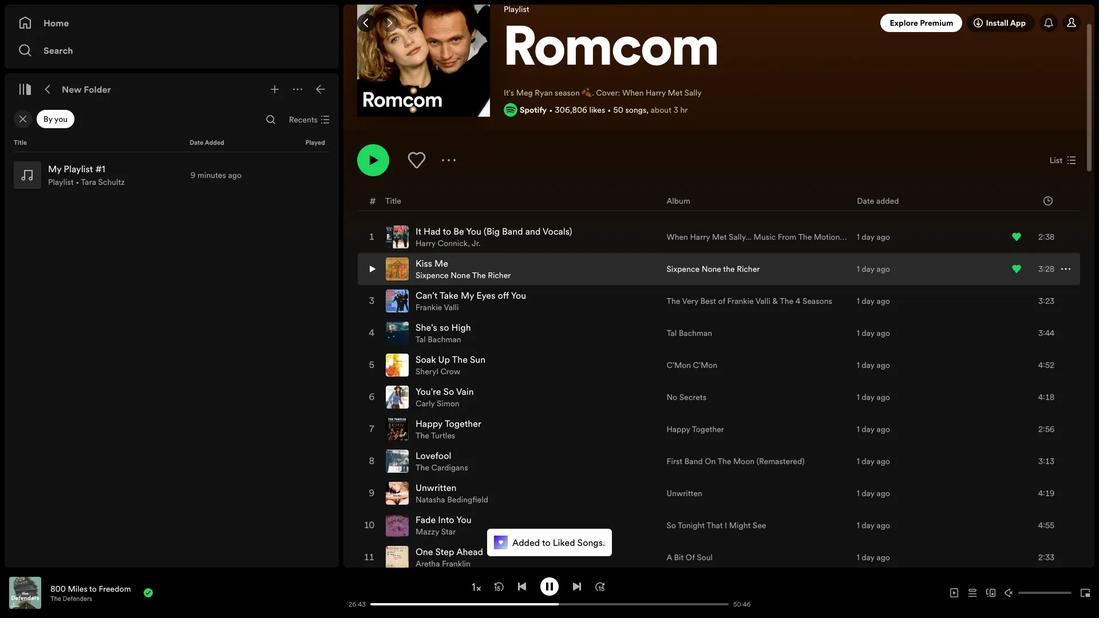 Task type: vqa. For each thing, say whether or not it's contained in the screenshot.
Copy link to playlist button at right
no



Task type: locate. For each thing, give the bounding box(es) containing it.
1 horizontal spatial so
[[667, 520, 676, 531]]

0 horizontal spatial date
[[190, 139, 204, 147]]

added to liked songs. image
[[494, 536, 508, 550]]

best
[[701, 296, 716, 307]]

0 vertical spatial you
[[466, 225, 482, 238]]

1 vertical spatial date
[[857, 195, 875, 206]]

0 vertical spatial added
[[205, 139, 224, 147]]

carly
[[416, 398, 435, 409]]

1 day ago for bachman
[[857, 328, 890, 339]]

0 vertical spatial harry
[[646, 87, 666, 99]]

0 vertical spatial band
[[502, 225, 523, 238]]

0 horizontal spatial tal
[[416, 334, 426, 345]]

title down clear filters image
[[14, 139, 27, 147]]

tal up soak
[[416, 334, 426, 345]]

tal
[[667, 328, 677, 339], [416, 334, 426, 345]]

so left tonight
[[667, 520, 676, 531]]

the very best of frankie valli & the 4 seasons
[[667, 296, 833, 307]]

played
[[306, 139, 325, 147]]

bachman up up
[[428, 334, 461, 345]]

0 horizontal spatial valli
[[444, 302, 459, 313]]

0 horizontal spatial title
[[14, 139, 27, 147]]

harry up 'kiss'
[[416, 238, 436, 249]]

can't take my eyes off you frankie valli
[[416, 289, 526, 313]]

0 horizontal spatial none
[[451, 270, 471, 281]]

10 1 day ago from the top
[[857, 520, 890, 531]]

title inside main element
[[14, 139, 27, 147]]

0 vertical spatial date
[[190, 139, 204, 147]]

valli left my
[[444, 302, 459, 313]]

1 horizontal spatial c'mon
[[693, 360, 718, 371]]

you're so vain carly simon
[[416, 385, 474, 409]]

you're
[[416, 385, 441, 398]]

you're so vain cell
[[386, 382, 479, 413]]

1 inside kiss me row
[[857, 263, 860, 275]]

1 horizontal spatial unwritten
[[667, 488, 703, 499]]

happy inside happy together the turtles
[[416, 417, 443, 430]]

0 horizontal spatial bachman
[[428, 334, 461, 345]]

1 horizontal spatial frankie
[[728, 296, 754, 307]]

3 1 from the top
[[857, 296, 860, 307]]

6 day from the top
[[862, 392, 875, 403]]

now playing view image
[[27, 582, 36, 592]]

happy together link down simon
[[416, 417, 482, 430]]

1 ago from the top
[[877, 231, 890, 243]]

songs.
[[578, 537, 605, 549]]

crow
[[441, 366, 461, 377]]

2 day from the top
[[862, 263, 875, 275]]

0 horizontal spatial tal bachman link
[[416, 334, 461, 345]]

c'mon up no
[[667, 360, 691, 371]]

freedom
[[99, 583, 131, 595]]

List button
[[1046, 151, 1081, 170]]

11 1 from the top
[[857, 552, 860, 564]]

unwritten inside unwritten natasha bedingfield
[[416, 482, 457, 494]]

1 1 from the top
[[857, 231, 860, 243]]

bachman up c'mon c'mon link
[[679, 328, 712, 339]]

1 vertical spatial band
[[685, 456, 703, 467]]

soak up the sun cell
[[386, 350, 490, 381]]

0 horizontal spatial to
[[89, 583, 97, 595]]

ago for you
[[877, 231, 890, 243]]

10 ago from the top
[[877, 520, 890, 531]]

sun
[[470, 353, 486, 366]]

might
[[729, 520, 751, 531]]

unwritten up tonight
[[667, 488, 703, 499]]

1 for the
[[857, 263, 860, 275]]

1 horizontal spatial added
[[513, 537, 540, 549]]

tal up c'mon c'mon link
[[667, 328, 677, 339]]

so
[[444, 385, 454, 398], [667, 520, 676, 531]]

to inside it had to be you (big band and vocals) harry connick, jr.
[[443, 225, 451, 238]]

skip back 15 seconds image
[[495, 582, 504, 591]]

50
[[614, 104, 624, 116]]

5 1 from the top
[[857, 360, 860, 371]]

1 for star
[[857, 520, 860, 531]]

a bit of soul
[[667, 552, 713, 564]]

go forward image
[[385, 18, 394, 27]]

home
[[44, 17, 69, 29]]

to right miles
[[89, 583, 97, 595]]

c'mon
[[667, 360, 691, 371], [693, 360, 718, 371]]

1 vertical spatial you
[[511, 289, 526, 302]]

simon
[[437, 398, 460, 409]]

day
[[862, 231, 875, 243], [862, 263, 875, 275], [862, 296, 875, 307], [862, 328, 875, 339], [862, 360, 875, 371], [862, 392, 875, 403], [862, 424, 875, 435], [862, 456, 875, 467], [862, 488, 875, 499], [862, 520, 875, 531], [862, 552, 875, 564]]

ago for franklin
[[877, 552, 890, 564]]

26:43
[[349, 600, 366, 609]]

to inside '800 miles to freedom the defenders'
[[89, 583, 97, 595]]

0 horizontal spatial unwritten
[[416, 482, 457, 494]]

1 day ago for simon
[[857, 392, 890, 403]]

new
[[62, 83, 82, 96]]

happy together
[[667, 424, 724, 435]]

it
[[416, 225, 422, 238]]

5 1 day ago from the top
[[857, 360, 890, 371]]

frankie up she's
[[416, 302, 442, 313]]

5 ago from the top
[[877, 360, 890, 371]]

1 for you
[[857, 231, 860, 243]]

None search field
[[262, 111, 280, 129]]

band left the and
[[502, 225, 523, 238]]

frankie right of
[[728, 296, 754, 307]]

playlist for playlist • tara schultz
[[48, 176, 74, 188]]

4:19 cell
[[1012, 478, 1071, 509]]

1 vertical spatial harry
[[416, 238, 436, 249]]

day for bachman
[[862, 328, 875, 339]]

harry up 50 songs , about 3 hr
[[646, 87, 666, 99]]

11 day from the top
[[862, 552, 875, 564]]

harry inside it had to be you (big band and vocals) harry connick, jr.
[[416, 238, 436, 249]]

very
[[682, 296, 699, 307]]

4 day from the top
[[862, 328, 875, 339]]

day for off
[[862, 296, 875, 307]]

none inside 'kiss me sixpence none the richer'
[[451, 270, 471, 281]]

me
[[435, 257, 448, 270]]

0 vertical spatial playlist
[[504, 3, 530, 15]]

day inside kiss me row
[[862, 263, 875, 275]]

the
[[723, 263, 735, 275]]

2:56 cell
[[1012, 414, 1071, 445]]

sheryl crow link
[[416, 366, 461, 377]]

group containing playlist
[[9, 157, 334, 194]]

about
[[651, 104, 672, 116]]

list
[[1050, 155, 1063, 166]]

6 ago from the top
[[877, 392, 890, 403]]

2 ago from the top
[[877, 263, 890, 275]]

1 horizontal spatial together
[[692, 424, 724, 435]]

you right 'off'
[[511, 289, 526, 302]]

season
[[555, 87, 580, 99]]

2:38
[[1039, 231, 1055, 243]]

1 horizontal spatial tal
[[667, 328, 677, 339]]

0 horizontal spatial band
[[502, 225, 523, 238]]

title right '#'
[[385, 195, 401, 206]]

none
[[702, 263, 722, 275], [451, 270, 471, 281]]

happy for happy together the turtles
[[416, 417, 443, 430]]

0 horizontal spatial c'mon
[[667, 360, 691, 371]]

1 day ago for sheryl
[[857, 360, 890, 371]]

lovefool
[[416, 450, 451, 462]]

recents
[[289, 114, 318, 125]]

0 horizontal spatial frankie
[[416, 302, 442, 313]]

0 vertical spatial to
[[443, 225, 451, 238]]

playlist inside main element
[[48, 176, 74, 188]]

1 horizontal spatial playlist
[[504, 3, 530, 15]]

main element
[[5, 5, 339, 568]]

6 1 from the top
[[857, 392, 860, 403]]

soak up the sun link
[[416, 353, 486, 366]]

step
[[436, 546, 454, 558]]

added inside main element
[[205, 139, 224, 147]]

richer right the the
[[737, 263, 760, 275]]

to left "liked"
[[542, 537, 551, 549]]

valli left &
[[756, 296, 771, 307]]

sixpence up can't
[[416, 270, 449, 281]]

spotify image
[[504, 103, 518, 117]]

player controls element
[[201, 578, 757, 609]]

1 vertical spatial playlist
[[48, 176, 74, 188]]

c'mon up secrets
[[693, 360, 718, 371]]

can't
[[416, 289, 438, 302]]

1 day ago for the
[[857, 263, 890, 275]]

playlist
[[504, 3, 530, 15], [48, 176, 74, 188]]

clear filters image
[[18, 115, 27, 124]]

date
[[190, 139, 204, 147], [857, 195, 875, 206]]

happy for happy together
[[667, 424, 690, 435]]

none up my
[[451, 270, 471, 281]]

10 1 from the top
[[857, 520, 860, 531]]

band inside it had to be you (big band and vocals) harry connick, jr.
[[502, 225, 523, 238]]

schultz
[[98, 176, 125, 188]]

1 day ago inside kiss me row
[[857, 263, 890, 275]]

3 ago from the top
[[877, 296, 890, 307]]

album
[[667, 195, 691, 206]]

she's so high link
[[416, 321, 471, 334]]

she's so high cell
[[386, 318, 476, 349]]

0 horizontal spatial added
[[205, 139, 224, 147]]

4 1 day ago from the top
[[857, 328, 890, 339]]

4 1 from the top
[[857, 328, 860, 339]]

carly simon link
[[416, 398, 460, 409]]

5 day from the top
[[862, 360, 875, 371]]

2 vertical spatial to
[[89, 583, 97, 595]]

3 day from the top
[[862, 296, 875, 307]]

search link
[[18, 39, 325, 62]]

happy down carly
[[416, 417, 443, 430]]

date added
[[190, 139, 224, 147]]

install app
[[986, 17, 1026, 29]]

richer inside 'kiss me sixpence none the richer'
[[488, 270, 511, 281]]

1 horizontal spatial valli
[[756, 296, 771, 307]]

sixpence up very
[[667, 263, 700, 275]]

1 horizontal spatial title
[[385, 195, 401, 206]]

2 1 day ago from the top
[[857, 263, 890, 275]]

0 horizontal spatial richer
[[488, 270, 511, 281]]

1 horizontal spatial none
[[702, 263, 722, 275]]

you
[[466, 225, 482, 238], [511, 289, 526, 302], [456, 514, 472, 526]]

2 vertical spatial you
[[456, 514, 472, 526]]

you inside fade into you mazzy star
[[456, 514, 472, 526]]

11 ago from the top
[[877, 552, 890, 564]]

to left be
[[443, 225, 451, 238]]

8 day from the top
[[862, 456, 875, 467]]

band left on
[[685, 456, 703, 467]]

0 horizontal spatial happy
[[416, 417, 443, 430]]

8 1 day ago from the top
[[857, 456, 890, 467]]

1 day from the top
[[862, 231, 875, 243]]

together down simon
[[445, 417, 482, 430]]

you right the into on the bottom left of the page
[[456, 514, 472, 526]]

4:55 cell
[[1012, 510, 1071, 541]]

# row
[[358, 191, 1081, 211]]

defenders
[[63, 595, 92, 603]]

1 horizontal spatial to
[[443, 225, 451, 238]]

2 1 from the top
[[857, 263, 860, 275]]

by you
[[44, 113, 68, 125]]

8 ago from the top
[[877, 456, 890, 467]]

explore premium button
[[881, 14, 963, 32]]

sixpence none the richer link
[[667, 263, 760, 275]]

11 1 day ago from the top
[[857, 552, 890, 564]]

0 horizontal spatial together
[[445, 417, 482, 430]]

secrets
[[680, 392, 707, 403]]

1 horizontal spatial date
[[857, 195, 875, 206]]

fade into you cell
[[386, 510, 476, 541]]

added
[[205, 139, 224, 147], [513, 537, 540, 549]]

of
[[718, 296, 726, 307]]

she's
[[416, 321, 437, 334]]

306,806
[[555, 104, 588, 116]]

date inside the # row
[[857, 195, 875, 206]]

6 1 day ago from the top
[[857, 392, 890, 403]]

unwritten down the cardigans link
[[416, 482, 457, 494]]

0 vertical spatial title
[[14, 139, 27, 147]]

one step ahead cell
[[386, 542, 488, 573]]

home link
[[18, 11, 325, 34]]

together up on
[[692, 424, 724, 435]]

1 day ago for you
[[857, 231, 890, 243]]

unwritten link up tonight
[[667, 488, 703, 499]]

1 horizontal spatial happy
[[667, 424, 690, 435]]

together inside happy together the turtles
[[445, 417, 482, 430]]

tal bachman link inside "she's so high" cell
[[416, 334, 461, 345]]

band
[[502, 225, 523, 238], [685, 456, 703, 467]]

1 day ago for star
[[857, 520, 890, 531]]

1 horizontal spatial bachman
[[679, 328, 712, 339]]

group
[[9, 157, 334, 194]]

happy together cell
[[386, 414, 486, 445]]

1 for off
[[857, 296, 860, 307]]

1 horizontal spatial richer
[[737, 263, 760, 275]]

0 vertical spatial so
[[444, 385, 454, 398]]

9 day from the top
[[862, 488, 875, 499]]

richer
[[737, 263, 760, 275], [488, 270, 511, 281]]

kiss me row
[[358, 253, 1081, 285]]

0 horizontal spatial so
[[444, 385, 454, 398]]

(big
[[484, 225, 500, 238]]

date inside main element
[[190, 139, 204, 147]]

4 ago from the top
[[877, 328, 890, 339]]

unwritten cell
[[386, 478, 493, 509]]

none left the the
[[702, 263, 722, 275]]

aretha
[[416, 558, 440, 570]]

0 horizontal spatial unwritten link
[[416, 482, 457, 494]]

4:18 cell
[[1012, 382, 1071, 413]]

premium
[[920, 17, 954, 29]]

so left 'vain'
[[444, 385, 454, 398]]

you right be
[[466, 225, 482, 238]]

i
[[725, 520, 727, 531]]

ago inside kiss me row
[[877, 263, 890, 275]]

vain
[[456, 385, 474, 398]]

2 horizontal spatial to
[[542, 537, 551, 549]]

0 horizontal spatial sixpence
[[416, 270, 449, 281]]

sixpence
[[667, 263, 700, 275], [416, 270, 449, 281]]

1 horizontal spatial band
[[685, 456, 703, 467]]

1 vertical spatial to
[[542, 537, 551, 549]]

1 1 day ago from the top
[[857, 231, 890, 243]]

richer up 'off'
[[488, 270, 511, 281]]

new folder button
[[60, 80, 113, 99]]

9 ago from the top
[[877, 488, 890, 499]]

10 day from the top
[[862, 520, 875, 531]]

the inside happy together the turtles
[[416, 430, 429, 442]]

duration element
[[1044, 196, 1053, 205]]

happy together link down secrets
[[667, 424, 724, 435]]

happy up first
[[667, 424, 690, 435]]

1 vertical spatial title
[[385, 195, 401, 206]]

0 horizontal spatial harry
[[416, 238, 436, 249]]

0 horizontal spatial playlist
[[48, 176, 74, 188]]

1 horizontal spatial unwritten link
[[667, 488, 703, 499]]

go back image
[[362, 18, 371, 27]]

to inside status
[[542, 537, 551, 549]]

3 1 day ago from the top
[[857, 296, 890, 307]]

2:38 cell
[[1012, 222, 1071, 253]]

and
[[526, 225, 541, 238]]

playlist • tara schultz
[[48, 176, 125, 188]]

unwritten for unwritten
[[667, 488, 703, 499]]

unwritten link down the cardigans link
[[416, 482, 457, 494]]

so inside you're so vain carly simon
[[444, 385, 454, 398]]

🍂.
[[582, 87, 594, 99]]

0 horizontal spatial happy together link
[[416, 417, 482, 430]]

ago for bachman
[[877, 328, 890, 339]]

1 vertical spatial added
[[513, 537, 540, 549]]



Task type: describe. For each thing, give the bounding box(es) containing it.
added
[[877, 195, 899, 206]]

pause image
[[545, 582, 554, 591]]

can't take my eyes off you link
[[416, 289, 526, 302]]

800 miles to freedom link
[[50, 583, 131, 595]]

4:55
[[1039, 520, 1055, 531]]

fade into you link
[[416, 514, 472, 526]]

1 day ago for off
[[857, 296, 890, 307]]

3:13 cell
[[1012, 446, 1071, 477]]

lovefool link
[[416, 450, 451, 462]]

volume off image
[[1005, 589, 1014, 598]]

3:23 cell
[[1012, 286, 1071, 317]]

1 horizontal spatial tal bachman link
[[667, 328, 712, 339]]

fade into you mazzy star
[[416, 514, 472, 538]]

playlist for playlist
[[504, 3, 530, 15]]

to for be
[[443, 225, 451, 238]]

2:33 cell
[[1012, 542, 1071, 573]]

tal bachman
[[667, 328, 712, 339]]

the inside 'kiss me sixpence none the richer'
[[472, 270, 486, 281]]

on
[[705, 456, 716, 467]]

a
[[667, 552, 672, 564]]

the inside '800 miles to freedom the defenders'
[[50, 595, 61, 603]]

it had to be you (big band and vocals) harry connick, jr.
[[416, 225, 572, 249]]

unwritten link inside unwritten cell
[[416, 482, 457, 494]]

a bit of soul link
[[667, 552, 713, 564]]

explore
[[890, 17, 919, 29]]

search in your library image
[[266, 115, 275, 124]]

day for franklin
[[862, 552, 875, 564]]

mazzy
[[416, 526, 439, 538]]

3:28
[[1039, 263, 1055, 275]]

happy together link inside cell
[[416, 417, 482, 430]]

mazzy star link
[[416, 526, 456, 538]]

high
[[452, 321, 471, 334]]

1 for bachman
[[857, 328, 860, 339]]

jr.
[[472, 238, 481, 249]]

kiss me link
[[416, 257, 448, 270]]

1 for franklin
[[857, 552, 860, 564]]

now playing: 800 miles to freedom by the defenders footer
[[9, 577, 332, 609]]

By you checkbox
[[37, 110, 75, 128]]

it had to be you (big band and vocals) cell
[[386, 222, 577, 253]]

the defenders link
[[50, 595, 92, 603]]

date for date added
[[190, 139, 204, 147]]

3:23
[[1039, 296, 1055, 307]]

7 1 from the top
[[857, 424, 860, 435]]

7 day from the top
[[862, 424, 875, 435]]

next image
[[573, 582, 582, 591]]

you
[[54, 113, 68, 125]]

tonight
[[678, 520, 705, 531]]

cover:
[[596, 87, 620, 99]]

vocals)
[[543, 225, 572, 238]]

app
[[1011, 17, 1026, 29]]

2:56
[[1039, 424, 1055, 435]]

day for star
[[862, 520, 875, 531]]

met
[[668, 87, 683, 99]]

soul
[[697, 552, 713, 564]]

the cardigans link
[[416, 462, 468, 474]]

none search field inside main element
[[262, 111, 280, 129]]

change speed image
[[471, 582, 482, 593]]

,
[[647, 104, 649, 116]]

day for simon
[[862, 392, 875, 403]]

306,806 likes
[[555, 104, 606, 116]]

liked
[[553, 537, 575, 549]]

play kiss me by sixpence none the richer image
[[368, 262, 377, 276]]

7 ago from the top
[[877, 424, 890, 435]]

you inside can't take my eyes off you frankie valli
[[511, 289, 526, 302]]

top bar and user menu element
[[344, 5, 1095, 41]]

1 c'mon from the left
[[667, 360, 691, 371]]

previous image
[[518, 582, 527, 591]]

meg
[[516, 87, 533, 99]]

duration image
[[1044, 196, 1053, 205]]

together for happy together the turtles
[[445, 417, 482, 430]]

first band on the moon (remastered)
[[667, 456, 805, 467]]

kiss me cell
[[386, 254, 516, 285]]

4:19
[[1039, 488, 1055, 499]]

Recents, List view field
[[280, 111, 337, 129]]

turtles
[[431, 430, 455, 442]]

sheryl
[[416, 366, 439, 377]]

search
[[44, 44, 73, 57]]

natasha bedingfield link
[[416, 494, 488, 506]]

harry connick, jr. link
[[416, 238, 481, 249]]

had
[[424, 225, 441, 238]]

9 1 day ago from the top
[[857, 488, 890, 499]]

c'mon c'mon
[[667, 360, 718, 371]]

frankie inside can't take my eyes off you frankie valli
[[416, 302, 442, 313]]

1 vertical spatial so
[[667, 520, 676, 531]]

see
[[753, 520, 767, 531]]

miles
[[68, 583, 87, 595]]

one
[[416, 546, 433, 558]]

# column header
[[370, 191, 376, 211]]

1 horizontal spatial sixpence
[[667, 263, 700, 275]]

so tonight that i might see
[[667, 520, 767, 531]]

one step ahead aretha franklin
[[416, 546, 483, 570]]

added to liked songs. status
[[487, 529, 612, 557]]

likes
[[590, 104, 606, 116]]

connect to a device image
[[987, 589, 996, 598]]

sixpence none the richer link
[[416, 270, 511, 281]]

sixpence none the richer
[[667, 263, 760, 275]]

1 day ago for franklin
[[857, 552, 890, 564]]

romcom image
[[357, 0, 490, 117]]

ryan
[[535, 87, 553, 99]]

3:13
[[1039, 456, 1055, 467]]

you're so vain link
[[416, 385, 474, 398]]

sixpence inside 'kiss me sixpence none the richer'
[[416, 270, 449, 281]]

skip forward 15 seconds image
[[596, 582, 605, 591]]

eyes
[[477, 289, 496, 302]]

the turtles link
[[416, 430, 455, 442]]

ahead
[[457, 546, 483, 558]]

first band on the moon (remastered) link
[[667, 456, 805, 467]]

lovefool cell
[[386, 446, 473, 477]]

folder
[[84, 83, 111, 96]]

day for you
[[862, 231, 875, 243]]

7 1 day ago from the top
[[857, 424, 890, 435]]

when
[[622, 87, 644, 99]]

3:44
[[1039, 328, 1055, 339]]

tal inside she's so high tal bachman
[[416, 334, 426, 345]]

aretha franklin link
[[416, 558, 471, 570]]

no
[[667, 392, 678, 403]]

1 for simon
[[857, 392, 860, 403]]

the inside lovefool the cardigans
[[416, 462, 429, 474]]

it had to be you (big band and vocals) link
[[416, 225, 572, 238]]

romcom grid
[[344, 190, 1094, 618]]

1 horizontal spatial happy together link
[[667, 424, 724, 435]]

can't take my eyes off you cell
[[386, 286, 531, 317]]

title inside the # row
[[385, 195, 401, 206]]

ago for simon
[[877, 392, 890, 403]]

to for freedom
[[89, 583, 97, 595]]

ago for sheryl
[[877, 360, 890, 371]]

into
[[438, 514, 454, 526]]

the inside soak up the sun sheryl crow
[[452, 353, 468, 366]]

3:44 cell
[[1012, 318, 1071, 349]]

my
[[461, 289, 474, 302]]

ago for star
[[877, 520, 890, 531]]

day for the
[[862, 263, 875, 275]]

happy together the turtles
[[416, 417, 482, 442]]

bachman inside she's so high tal bachman
[[428, 334, 461, 345]]

seasons
[[803, 296, 833, 307]]

of
[[686, 552, 695, 564]]

3:28 cell
[[1012, 254, 1071, 285]]

kiss me sixpence none the richer
[[416, 257, 511, 281]]

ago for off
[[877, 296, 890, 307]]

added inside status
[[513, 537, 540, 549]]

connick,
[[438, 238, 470, 249]]

1 for sheryl
[[857, 360, 860, 371]]

the very best of frankie valli & the 4 seasons link
[[667, 296, 833, 307]]

9 1 from the top
[[857, 488, 860, 499]]

unwritten for unwritten natasha bedingfield
[[416, 482, 457, 494]]

it's
[[504, 87, 514, 99]]

2 c'mon from the left
[[693, 360, 718, 371]]

date for date added
[[857, 195, 875, 206]]

1 horizontal spatial harry
[[646, 87, 666, 99]]

one step ahead link
[[416, 546, 483, 558]]

8 1 from the top
[[857, 456, 860, 467]]

ago for the
[[877, 263, 890, 275]]

take
[[440, 289, 459, 302]]

day for sheryl
[[862, 360, 875, 371]]

kiss
[[416, 257, 432, 270]]

group inside main element
[[9, 157, 334, 194]]

up
[[438, 353, 450, 366]]

together for happy together
[[692, 424, 724, 435]]

valli inside can't take my eyes off you frankie valli
[[444, 302, 459, 313]]

songs
[[626, 104, 647, 116]]

•
[[76, 176, 79, 188]]

she's so high tal bachman
[[416, 321, 471, 345]]

50 songs , about 3 hr
[[614, 104, 688, 116]]

install
[[986, 17, 1009, 29]]

what's new image
[[1045, 18, 1054, 27]]

romcom
[[504, 24, 719, 79]]

you inside it had to be you (big band and vocals) harry connick, jr.
[[466, 225, 482, 238]]



